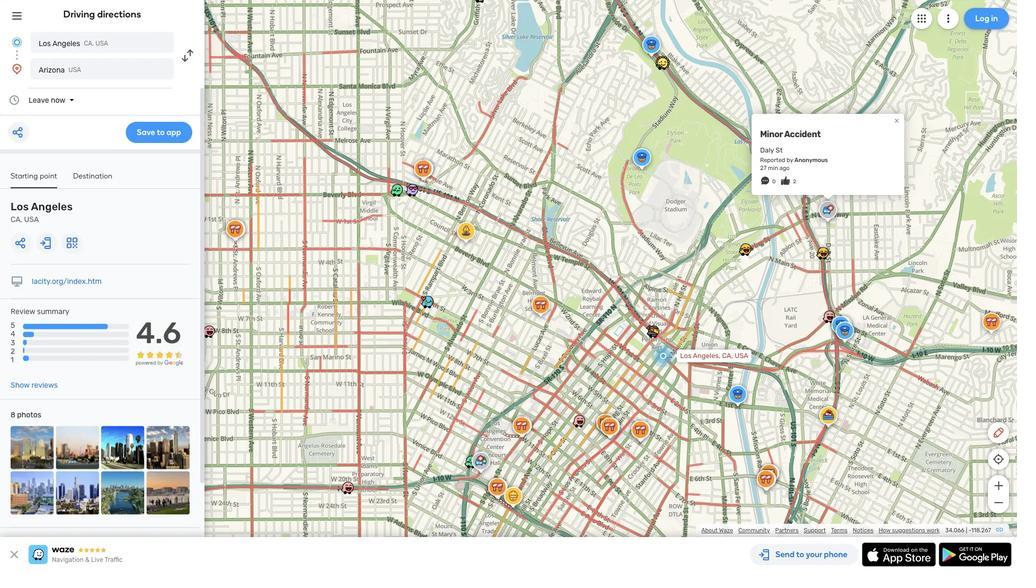 Task type: describe. For each thing, give the bounding box(es) containing it.
image 5 of los angeles, los angeles image
[[11, 472, 54, 515]]

&
[[85, 556, 90, 564]]

2 inside '5 4 3 2 1'
[[11, 347, 15, 355]]

34.066
[[945, 527, 964, 534]]

image 1 of los angeles, los angeles image
[[11, 426, 54, 469]]

point
[[40, 171, 57, 180]]

1 vertical spatial los angeles ca, usa
[[11, 201, 73, 224]]

starting
[[11, 171, 38, 180]]

angeles,
[[693, 352, 720, 360]]

image 7 of los angeles, los angeles image
[[101, 472, 144, 515]]

118.267
[[971, 527, 991, 534]]

waze
[[719, 527, 733, 534]]

lacity.org/index.htm
[[32, 277, 102, 286]]

image 8 of los angeles, los angeles image
[[146, 472, 190, 515]]

photos
[[17, 411, 41, 419]]

usa right angeles,
[[735, 352, 748, 360]]

arizona usa
[[39, 65, 81, 74]]

notices
[[853, 527, 873, 534]]

community
[[738, 527, 770, 534]]

clock image
[[8, 94, 21, 106]]

destination
[[73, 171, 112, 180]]

34.066 | -118.267
[[945, 527, 991, 534]]

summary
[[37, 307, 69, 316]]

pencil image
[[992, 426, 1005, 439]]

zoom out image
[[992, 496, 1005, 509]]

image 3 of los angeles, los angeles image
[[101, 426, 144, 469]]

1 vertical spatial ca,
[[11, 215, 22, 224]]

5 4 3 2 1
[[11, 321, 15, 364]]

reviews
[[31, 381, 58, 390]]

partners link
[[775, 527, 799, 534]]

live
[[91, 556, 103, 564]]

suggestions
[[892, 527, 925, 534]]

how suggestions work link
[[879, 527, 940, 534]]

for
[[77, 537, 87, 545]]

3
[[11, 338, 15, 347]]

4.6
[[136, 315, 181, 350]]

4
[[11, 330, 15, 338]]

image 4 of los angeles, los angeles image
[[146, 426, 190, 469]]

about
[[701, 527, 718, 534]]

|
[[966, 527, 967, 534]]

navigation & live traffic
[[52, 556, 123, 564]]

support link
[[804, 527, 826, 534]]

people also search for
[[11, 537, 87, 545]]

review summary
[[11, 307, 69, 316]]

image 2 of los angeles, los angeles image
[[56, 426, 99, 469]]

link image
[[995, 526, 1004, 534]]

1
[[11, 355, 14, 364]]

about waze link
[[701, 527, 733, 534]]

los inside the los angeles ca, usa
[[11, 201, 29, 213]]

location image
[[11, 63, 23, 75]]



Task type: locate. For each thing, give the bounding box(es) containing it.
1 vertical spatial angeles
[[31, 201, 73, 213]]

2 vertical spatial los
[[680, 352, 691, 360]]

notices link
[[853, 527, 873, 534]]

support
[[804, 527, 826, 534]]

now
[[51, 96, 65, 104]]

terms link
[[831, 527, 848, 534]]

0 horizontal spatial ca,
[[11, 215, 22, 224]]

driving
[[63, 8, 95, 20]]

2 vertical spatial ca,
[[722, 352, 733, 360]]

los angeles ca, usa
[[39, 39, 108, 48], [11, 201, 73, 224]]

5
[[11, 321, 15, 330]]

0 vertical spatial los angeles ca, usa
[[39, 39, 108, 48]]

1 vertical spatial los
[[11, 201, 29, 213]]

driving directions
[[63, 8, 141, 20]]

0 vertical spatial angeles
[[52, 39, 80, 48]]

people
[[11, 537, 34, 545]]

minor accident
[[760, 129, 821, 139], [760, 129, 821, 139]]

los up arizona
[[39, 39, 51, 48]]

search
[[52, 537, 75, 545]]

0
[[772, 178, 776, 185], [772, 178, 776, 185]]

27
[[760, 164, 767, 171], [760, 164, 767, 171]]

angeles
[[52, 39, 80, 48], [31, 201, 73, 213]]

8
[[11, 411, 15, 419]]

directions
[[97, 8, 141, 20]]

0 vertical spatial ca,
[[84, 40, 94, 47]]

accident
[[784, 129, 821, 139], [784, 129, 821, 139]]

los down starting point button
[[11, 201, 29, 213]]

current location image
[[11, 36, 23, 49]]

daly st reported by anonymous 27 min ago
[[760, 146, 828, 171], [760, 146, 828, 171]]

2 horizontal spatial los
[[680, 352, 691, 360]]

2
[[793, 178, 796, 185], [793, 178, 796, 185], [11, 347, 15, 355]]

reported
[[760, 156, 785, 163], [760, 156, 785, 163]]

anonymous
[[795, 156, 828, 163], [795, 156, 828, 163]]

leave now
[[29, 96, 65, 104]]

los angeles, ca, usa
[[680, 352, 748, 360]]

traffic
[[105, 556, 123, 564]]

angeles inside the los angeles ca, usa
[[31, 201, 73, 213]]

x image
[[8, 548, 21, 561]]

usa inside arizona usa
[[69, 66, 81, 74]]

los angeles ca, usa down starting point button
[[11, 201, 73, 224]]

minor
[[760, 129, 783, 139], [760, 129, 783, 139]]

-
[[969, 527, 971, 534]]

los
[[39, 39, 51, 48], [11, 201, 29, 213], [680, 352, 691, 360]]

show
[[11, 381, 30, 390]]

starting point
[[11, 171, 57, 180]]

computer image
[[11, 275, 23, 288]]

terms
[[831, 527, 848, 534]]

work
[[927, 527, 940, 534]]

arizona
[[39, 65, 65, 74]]

ca, down starting point button
[[11, 215, 22, 224]]

0 horizontal spatial los
[[11, 201, 29, 213]]

los angeles ca, usa down driving
[[39, 39, 108, 48]]

partners
[[775, 527, 799, 534]]

1 horizontal spatial ca,
[[84, 40, 94, 47]]

leave
[[29, 96, 49, 104]]

about waze community partners support terms notices how suggestions work
[[701, 527, 940, 534]]

2 horizontal spatial ca,
[[722, 352, 733, 360]]

starting point button
[[11, 171, 57, 188]]

8 photos
[[11, 411, 41, 419]]

ago
[[780, 164, 790, 171], [780, 164, 790, 171]]

ca,
[[84, 40, 94, 47], [11, 215, 22, 224], [722, 352, 733, 360]]

usa
[[96, 40, 108, 47], [69, 66, 81, 74], [24, 215, 39, 224], [735, 352, 748, 360]]

by
[[787, 156, 793, 163], [787, 156, 793, 163]]

min
[[768, 164, 778, 171], [768, 164, 778, 171]]

zoom in image
[[992, 479, 1005, 492]]

also
[[36, 537, 50, 545]]

daly
[[760, 146, 774, 154], [760, 146, 774, 154]]

destination button
[[73, 171, 112, 187]]

1 horizontal spatial los
[[39, 39, 51, 48]]

× link
[[892, 115, 902, 125], [892, 115, 902, 125]]

angeles down point
[[31, 201, 73, 213]]

image 6 of los angeles, los angeles image
[[56, 472, 99, 515]]

usa down starting point button
[[24, 215, 39, 224]]

ca, down driving
[[84, 40, 94, 47]]

usa right arizona
[[69, 66, 81, 74]]

los left angeles,
[[680, 352, 691, 360]]

review
[[11, 307, 35, 316]]

st
[[776, 146, 783, 154], [776, 146, 783, 154]]

show reviews
[[11, 381, 58, 390]]

ca, right angeles,
[[722, 352, 733, 360]]

angeles up arizona usa
[[52, 39, 80, 48]]

lacity.org/index.htm link
[[32, 277, 102, 286]]

how
[[879, 527, 891, 534]]

navigation
[[52, 556, 84, 564]]

×
[[894, 115, 899, 125], [894, 115, 899, 125]]

usa down driving directions
[[96, 40, 108, 47]]

0 vertical spatial los
[[39, 39, 51, 48]]

community link
[[738, 527, 770, 534]]



Task type: vqa. For each thing, say whether or not it's contained in the screenshot.
1
yes



